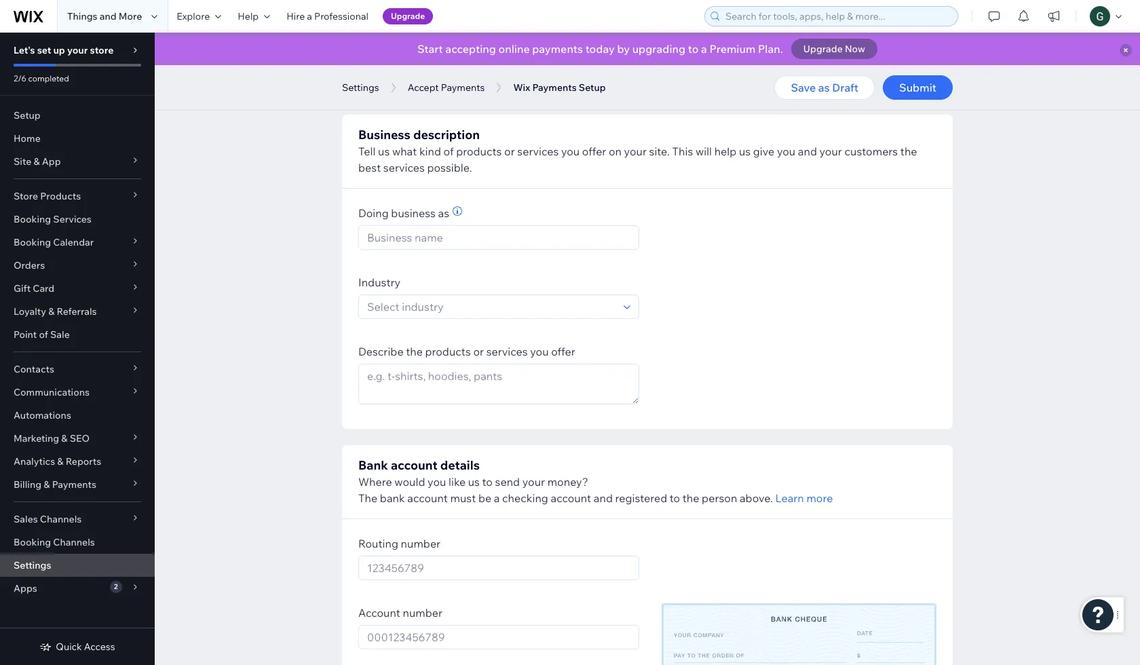 Task type: locate. For each thing, give the bounding box(es) containing it.
1 horizontal spatial us
[[468, 475, 480, 489]]

give
[[754, 145, 775, 158]]

you right give
[[778, 145, 796, 158]]

this
[[673, 145, 694, 158]]

& right loyalty
[[48, 306, 55, 318]]

2 horizontal spatial to
[[688, 42, 699, 56]]

services up describe the products or services you offer text box
[[487, 345, 528, 359]]

your right up
[[67, 44, 88, 56]]

possible.
[[427, 161, 472, 175]]

channels for sales channels
[[40, 513, 82, 526]]

products up possible.
[[457, 145, 502, 158]]

the right customers
[[901, 145, 918, 158]]

booking
[[14, 213, 51, 225], [14, 236, 51, 249], [14, 537, 51, 549]]

description
[[414, 127, 480, 143]]

0 horizontal spatial setup
[[14, 109, 41, 122]]

payments
[[533, 42, 583, 56]]

booking inside popup button
[[14, 236, 51, 249]]

0 horizontal spatial offer
[[552, 345, 576, 359]]

1 vertical spatial to
[[483, 475, 493, 489]]

person
[[702, 492, 738, 505]]

1 vertical spatial a
[[702, 42, 708, 56]]

to right upgrading
[[688, 42, 699, 56]]

or down wix
[[505, 145, 515, 158]]

1 horizontal spatial of
[[444, 145, 454, 158]]

analytics & reports button
[[0, 450, 155, 473]]

up
[[53, 44, 65, 56]]

accept payments button
[[401, 77, 492, 98]]

a inside "alert"
[[702, 42, 708, 56]]

reports
[[66, 456, 101, 468]]

1 horizontal spatial offer
[[583, 145, 607, 158]]

you
[[562, 145, 580, 158], [778, 145, 796, 158], [531, 345, 549, 359], [428, 475, 447, 489]]

account
[[391, 458, 438, 473], [408, 492, 448, 505], [551, 492, 592, 505]]

professional
[[315, 10, 369, 22]]

1 vertical spatial the
[[406, 345, 423, 359]]

0 vertical spatial booking
[[14, 213, 51, 225]]

contacts
[[14, 363, 54, 376]]

hire a professional link
[[279, 0, 377, 33]]

1 vertical spatial channels
[[53, 537, 95, 549]]

contacts button
[[0, 358, 155, 381]]

upgrade left now
[[804, 43, 843, 55]]

plan.
[[759, 42, 784, 56]]

0 vertical spatial as
[[819, 81, 830, 94]]

submit
[[900, 81, 937, 94]]

& for analytics
[[57, 456, 64, 468]]

0 horizontal spatial of
[[39, 329, 48, 341]]

settings inside settings link
[[14, 560, 51, 572]]

0 vertical spatial number
[[401, 537, 441, 551]]

as right business
[[438, 206, 450, 220]]

1 vertical spatial upgrade
[[804, 43, 843, 55]]

a right hire
[[307, 10, 312, 22]]

and
[[100, 10, 117, 22], [799, 145, 818, 158], [594, 492, 613, 505]]

1 vertical spatial or
[[474, 345, 484, 359]]

to up "be"
[[483, 475, 493, 489]]

as right the save on the top right
[[819, 81, 830, 94]]

the inside business description tell us what kind of products or services you offer on your site. this will help us give you and your customers the best services possible.
[[901, 145, 918, 158]]

0 vertical spatial and
[[100, 10, 117, 22]]

2 horizontal spatial a
[[702, 42, 708, 56]]

1 horizontal spatial settings
[[342, 81, 379, 94]]

products up describe the products or services you offer text box
[[425, 345, 471, 359]]

and left the registered
[[594, 492, 613, 505]]

site
[[14, 156, 31, 168]]

& for marketing
[[61, 433, 68, 445]]

payments inside popup button
[[52, 479, 96, 491]]

1 horizontal spatial to
[[670, 492, 681, 505]]

a
[[307, 10, 312, 22], [702, 42, 708, 56], [494, 492, 500, 505]]

quick
[[56, 641, 82, 653]]

1 vertical spatial of
[[39, 329, 48, 341]]

2 vertical spatial a
[[494, 492, 500, 505]]

wix payments setup button
[[507, 77, 613, 98]]

a left premium
[[702, 42, 708, 56]]

start
[[418, 42, 443, 56]]

settings for settings button
[[342, 81, 379, 94]]

services down what
[[384, 161, 425, 175]]

your up checking
[[523, 475, 545, 489]]

payments for wix
[[533, 81, 577, 94]]

2 horizontal spatial payments
[[533, 81, 577, 94]]

booking for booking services
[[14, 213, 51, 225]]

channels up booking channels
[[40, 513, 82, 526]]

products
[[457, 145, 502, 158], [425, 345, 471, 359]]

payments for accept
[[441, 81, 485, 94]]

booking down sales on the left bottom of the page
[[14, 537, 51, 549]]

wix payments setup
[[514, 81, 606, 94]]

1 vertical spatial and
[[799, 145, 818, 158]]

of up possible.
[[444, 145, 454, 158]]

hire a professional
[[287, 10, 369, 22]]

& left seo
[[61, 433, 68, 445]]

0 vertical spatial to
[[688, 42, 699, 56]]

1 horizontal spatial setup
[[579, 81, 606, 94]]

the right describe
[[406, 345, 423, 359]]

upgrade for upgrade now
[[804, 43, 843, 55]]

business
[[359, 127, 411, 143]]

us right like
[[468, 475, 480, 489]]

you inside bank account details where would you like us to send your money? the bank account must be a checking account and registered to the person above. learn more
[[428, 475, 447, 489]]

where
[[359, 475, 392, 489]]

setup
[[579, 81, 606, 94], [14, 109, 41, 122]]

0 horizontal spatial to
[[483, 475, 493, 489]]

0 vertical spatial of
[[444, 145, 454, 158]]

0 vertical spatial settings
[[342, 81, 379, 94]]

and right give
[[799, 145, 818, 158]]

payments down the analytics & reports popup button
[[52, 479, 96, 491]]

channels up settings link
[[53, 537, 95, 549]]

online
[[499, 42, 530, 56]]

1 horizontal spatial as
[[819, 81, 830, 94]]

booking channels
[[14, 537, 95, 549]]

0 horizontal spatial settings
[[14, 560, 51, 572]]

us left give
[[740, 145, 751, 158]]

Describe the products or services you offer text field
[[359, 365, 639, 404]]

number right account
[[403, 606, 443, 620]]

1 booking from the top
[[14, 213, 51, 225]]

on
[[609, 145, 622, 158]]

& left "reports"
[[57, 456, 64, 468]]

as
[[819, 81, 830, 94], [438, 206, 450, 220]]

booking for booking calendar
[[14, 236, 51, 249]]

0 vertical spatial channels
[[40, 513, 82, 526]]

us down business
[[378, 145, 390, 158]]

save as draft
[[791, 81, 859, 94]]

setup up home
[[14, 109, 41, 122]]

details
[[441, 458, 480, 473]]

home link
[[0, 127, 155, 150]]

settings inside settings button
[[342, 81, 379, 94]]

settings button
[[336, 77, 386, 98]]

tell
[[359, 145, 376, 158]]

and left more
[[100, 10, 117, 22]]

products
[[40, 190, 81, 202]]

1 vertical spatial services
[[384, 161, 425, 175]]

booking up orders
[[14, 236, 51, 249]]

0 vertical spatial setup
[[579, 81, 606, 94]]

setup down today
[[579, 81, 606, 94]]

0 vertical spatial upgrade
[[391, 11, 425, 21]]

orders
[[14, 259, 45, 272]]

settings for settings link
[[14, 560, 51, 572]]

point of sale
[[14, 329, 70, 341]]

2 horizontal spatial the
[[901, 145, 918, 158]]

& right the billing
[[44, 479, 50, 491]]

or up describe the products or services you offer text box
[[474, 345, 484, 359]]

your left customers
[[820, 145, 843, 158]]

apps
[[14, 583, 37, 595]]

payments right wix
[[533, 81, 577, 94]]

upgrade for upgrade
[[391, 11, 425, 21]]

upgrade up start on the left top of the page
[[391, 11, 425, 21]]

2 horizontal spatial and
[[799, 145, 818, 158]]

settings up business
[[342, 81, 379, 94]]

start accepting online payments today by upgrading to a premium plan. alert
[[155, 33, 1141, 65]]

business
[[391, 206, 436, 220]]

app
[[42, 156, 61, 168]]

more
[[119, 10, 142, 22]]

or
[[505, 145, 515, 158], [474, 345, 484, 359]]

1 horizontal spatial the
[[683, 492, 700, 505]]

1 horizontal spatial a
[[494, 492, 500, 505]]

services down wix
[[518, 145, 559, 158]]

channels for booking channels
[[53, 537, 95, 549]]

business description tell us what kind of products or services you offer on your site. this will help us give you and your customers the best services possible.
[[359, 127, 918, 175]]

referrals
[[57, 306, 97, 318]]

1 vertical spatial booking
[[14, 236, 51, 249]]

account
[[359, 606, 401, 620]]

1 horizontal spatial payments
[[441, 81, 485, 94]]

seo
[[70, 433, 90, 445]]

settings
[[342, 81, 379, 94], [14, 560, 51, 572]]

Industry field
[[363, 295, 620, 319]]

will
[[696, 145, 712, 158]]

0 vertical spatial the
[[901, 145, 918, 158]]

kind
[[420, 145, 441, 158]]

number for routing number
[[401, 537, 441, 551]]

1 vertical spatial number
[[403, 606, 443, 620]]

of left sale
[[39, 329, 48, 341]]

the inside bank account details where would you like us to send your money? the bank account must be a checking account and registered to the person above. learn more
[[683, 492, 700, 505]]

loyalty & referrals
[[14, 306, 97, 318]]

the
[[901, 145, 918, 158], [406, 345, 423, 359], [683, 492, 700, 505]]

1 horizontal spatial upgrade
[[804, 43, 843, 55]]

2 booking from the top
[[14, 236, 51, 249]]

upgrade inside start accepting online payments today by upgrading to a premium plan. "alert"
[[804, 43, 843, 55]]

your right the on
[[625, 145, 647, 158]]

sales channels button
[[0, 508, 155, 531]]

services
[[518, 145, 559, 158], [384, 161, 425, 175], [487, 345, 528, 359]]

be
[[479, 492, 492, 505]]

to right the registered
[[670, 492, 681, 505]]

1 horizontal spatial or
[[505, 145, 515, 158]]

gift
[[14, 283, 31, 295]]

channels inside "popup button"
[[40, 513, 82, 526]]

0 horizontal spatial a
[[307, 10, 312, 22]]

2 vertical spatial and
[[594, 492, 613, 505]]

payments down accepting at the top left of page
[[441, 81, 485, 94]]

1 vertical spatial as
[[438, 206, 450, 220]]

billing
[[14, 479, 42, 491]]

number for account number
[[403, 606, 443, 620]]

1 vertical spatial settings
[[14, 560, 51, 572]]

the left the person
[[683, 492, 700, 505]]

0 vertical spatial offer
[[583, 145, 607, 158]]

0 horizontal spatial payments
[[52, 479, 96, 491]]

2 vertical spatial the
[[683, 492, 700, 505]]

0 horizontal spatial or
[[474, 345, 484, 359]]

channels
[[40, 513, 82, 526], [53, 537, 95, 549]]

3 booking from the top
[[14, 537, 51, 549]]

1 vertical spatial setup
[[14, 109, 41, 122]]

let's set up your store
[[14, 44, 114, 56]]

a right "be"
[[494, 492, 500, 505]]

2 vertical spatial booking
[[14, 537, 51, 549]]

site.
[[650, 145, 670, 158]]

1 horizontal spatial and
[[594, 492, 613, 505]]

account number
[[359, 606, 443, 620]]

booking down store
[[14, 213, 51, 225]]

learn
[[776, 492, 805, 505]]

0 vertical spatial or
[[505, 145, 515, 158]]

404-555-1234 field
[[661, 50, 932, 73]]

number right routing
[[401, 537, 441, 551]]

sale
[[50, 329, 70, 341]]

send
[[495, 475, 520, 489]]

help
[[715, 145, 737, 158]]

and inside bank account details where would you like us to send your money? the bank account must be a checking account and registered to the person above. learn more
[[594, 492, 613, 505]]

and inside business description tell us what kind of products or services you offer on your site. this will help us give you and your customers the best services possible.
[[799, 145, 818, 158]]

bank
[[359, 458, 388, 473]]

you left like
[[428, 475, 447, 489]]

save
[[791, 81, 817, 94]]

what
[[392, 145, 417, 158]]

wix
[[514, 81, 531, 94]]

setup link
[[0, 104, 155, 127]]

& right site
[[34, 156, 40, 168]]

2/6 completed
[[14, 73, 69, 84]]

0 vertical spatial a
[[307, 10, 312, 22]]

upgrade
[[391, 11, 425, 21], [804, 43, 843, 55]]

store products button
[[0, 185, 155, 208]]

0 vertical spatial products
[[457, 145, 502, 158]]

5-digit ZIP code field
[[363, 50, 635, 73]]

0 horizontal spatial as
[[438, 206, 450, 220]]

registered
[[616, 492, 668, 505]]

us inside bank account details where would you like us to send your money? the bank account must be a checking account and registered to the person above. learn more
[[468, 475, 480, 489]]

of inside business description tell us what kind of products or services you offer on your site. this will help us give you and your customers the best services possible.
[[444, 145, 454, 158]]

would
[[395, 475, 426, 489]]

settings up apps
[[14, 560, 51, 572]]

like
[[449, 475, 466, 489]]

0 horizontal spatial upgrade
[[391, 11, 425, 21]]



Task type: vqa. For each thing, say whether or not it's contained in the screenshot.
Site sessions's Drag . image
no



Task type: describe. For each thing, give the bounding box(es) containing it.
analytics & reports
[[14, 456, 101, 468]]

automations
[[14, 410, 71, 422]]

above.
[[740, 492, 774, 505]]

analytics
[[14, 456, 55, 468]]

to inside "alert"
[[688, 42, 699, 56]]

draft
[[833, 81, 859, 94]]

gift card button
[[0, 277, 155, 300]]

booking for booking channels
[[14, 537, 51, 549]]

your inside sidebar element
[[67, 44, 88, 56]]

card
[[33, 283, 54, 295]]

Routing number field
[[363, 557, 635, 580]]

2 horizontal spatial us
[[740, 145, 751, 158]]

store
[[90, 44, 114, 56]]

1 vertical spatial products
[[425, 345, 471, 359]]

explore
[[177, 10, 210, 22]]

0 vertical spatial services
[[518, 145, 559, 158]]

set
[[37, 44, 51, 56]]

upgrading
[[633, 42, 686, 56]]

2
[[114, 583, 118, 592]]

you up describe the products or services you offer text box
[[531, 345, 549, 359]]

best
[[359, 161, 381, 175]]

services
[[53, 213, 92, 225]]

marketing & seo
[[14, 433, 90, 445]]

you left the on
[[562, 145, 580, 158]]

by
[[618, 42, 630, 56]]

products inside business description tell us what kind of products or services you offer on your site. this will help us give you and your customers the best services possible.
[[457, 145, 502, 158]]

routing number
[[359, 537, 441, 551]]

doing
[[359, 206, 389, 220]]

save as draft button
[[775, 67, 875, 108]]

settings link
[[0, 554, 155, 577]]

home
[[14, 132, 41, 145]]

let's
[[14, 44, 35, 56]]

help button
[[230, 0, 279, 33]]

submit button
[[884, 67, 954, 108]]

bank
[[380, 492, 405, 505]]

account down would
[[408, 492, 448, 505]]

routing
[[359, 537, 399, 551]]

point
[[14, 329, 37, 341]]

point of sale link
[[0, 323, 155, 346]]

Search for tools, apps, help & more... field
[[722, 7, 954, 26]]

as inside button
[[819, 81, 830, 94]]

learn more link
[[776, 490, 834, 507]]

0 horizontal spatial the
[[406, 345, 423, 359]]

Doing business as field
[[363, 226, 635, 249]]

upgrade now
[[804, 43, 866, 55]]

things and more
[[67, 10, 142, 22]]

setup inside button
[[579, 81, 606, 94]]

loyalty
[[14, 306, 46, 318]]

store products
[[14, 190, 81, 202]]

0 horizontal spatial us
[[378, 145, 390, 158]]

sidebar element
[[0, 33, 155, 666]]

quick access
[[56, 641, 115, 653]]

upgrade button
[[383, 8, 433, 24]]

1 vertical spatial offer
[[552, 345, 576, 359]]

accept payments
[[408, 81, 485, 94]]

booking calendar
[[14, 236, 94, 249]]

account down money?
[[551, 492, 592, 505]]

setup inside sidebar element
[[14, 109, 41, 122]]

sales channels
[[14, 513, 82, 526]]

booking services link
[[0, 208, 155, 231]]

booking channels link
[[0, 531, 155, 554]]

bank account details where would you like us to send your money? the bank account must be a checking account and registered to the person above. learn more
[[359, 458, 834, 505]]

& for site
[[34, 156, 40, 168]]

money?
[[548, 475, 589, 489]]

accepting
[[446, 42, 496, 56]]

the
[[359, 492, 378, 505]]

account up would
[[391, 458, 438, 473]]

or inside business description tell us what kind of products or services you offer on your site. this will help us give you and your customers the best services possible.
[[505, 145, 515, 158]]

communications button
[[0, 381, 155, 404]]

2 vertical spatial to
[[670, 492, 681, 505]]

communications
[[14, 386, 90, 399]]

marketing
[[14, 433, 59, 445]]

hire
[[287, 10, 305, 22]]

site & app button
[[0, 150, 155, 173]]

describe
[[359, 345, 404, 359]]

& for loyalty
[[48, 306, 55, 318]]

things
[[67, 10, 98, 22]]

customers
[[845, 145, 899, 158]]

start accepting online payments today by upgrading to a premium plan.
[[418, 42, 784, 56]]

a inside bank account details where would you like us to send your money? the bank account must be a checking account and registered to the person above. learn more
[[494, 492, 500, 505]]

offer inside business description tell us what kind of products or services you offer on your site. this will help us give you and your customers the best services possible.
[[583, 145, 607, 158]]

& for billing
[[44, 479, 50, 491]]

completed
[[28, 73, 69, 84]]

more
[[807, 492, 834, 505]]

describe the products or services you offer
[[359, 345, 576, 359]]

orders button
[[0, 254, 155, 277]]

of inside sidebar element
[[39, 329, 48, 341]]

2 vertical spatial services
[[487, 345, 528, 359]]

gift card
[[14, 283, 54, 295]]

doing business as
[[359, 206, 450, 220]]

0 horizontal spatial and
[[100, 10, 117, 22]]

billing & payments button
[[0, 473, 155, 496]]

help
[[238, 10, 259, 22]]

sales
[[14, 513, 38, 526]]

automations link
[[0, 404, 155, 427]]

booking services
[[14, 213, 92, 225]]

upgrade now button
[[792, 39, 878, 59]]

must
[[451, 492, 476, 505]]

loyalty & referrals button
[[0, 300, 155, 323]]

site & app
[[14, 156, 61, 168]]

your inside bank account details where would you like us to send your money? the bank account must be a checking account and registered to the person above. learn more
[[523, 475, 545, 489]]

Account number field
[[363, 626, 635, 649]]

quick access button
[[40, 641, 115, 653]]



